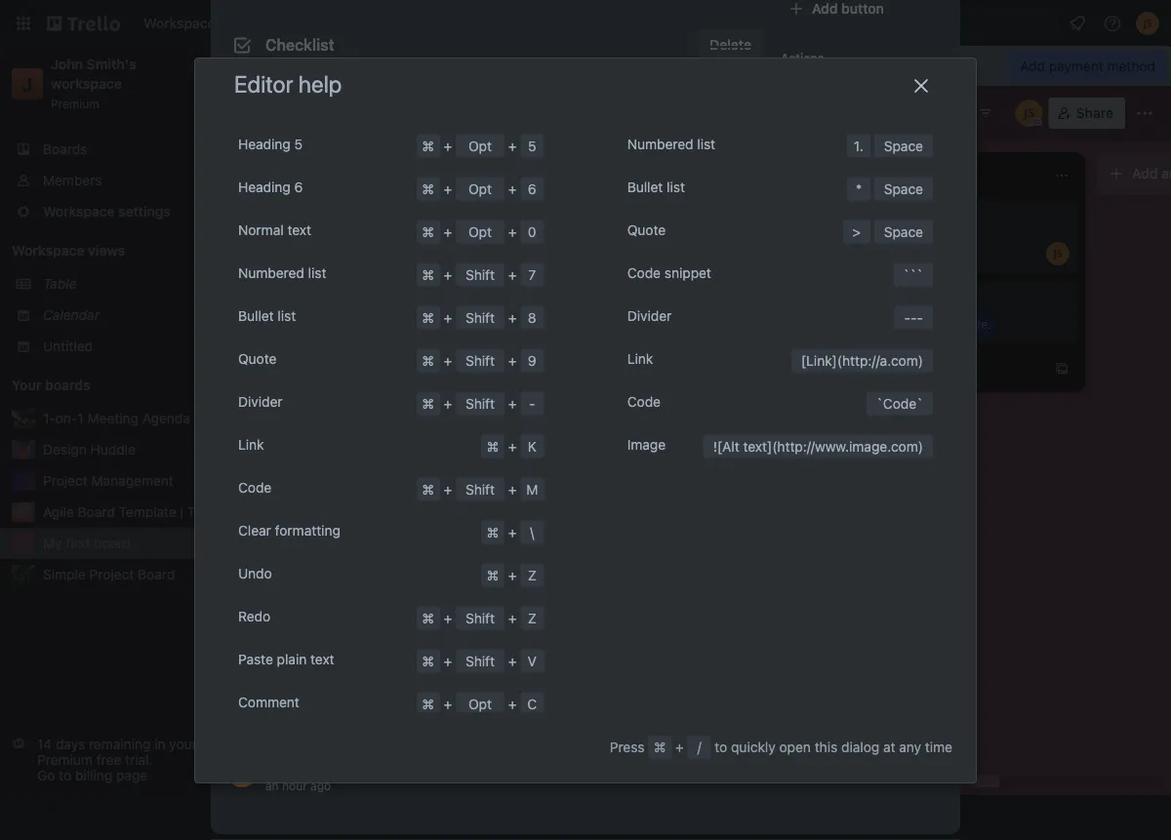 Task type: describe. For each thing, give the bounding box(es) containing it.
trial
[[411, 58, 437, 74]]

card inside the john smith set this card to be due nov 30 at 9:22 am 42 minutes ago
[[395, 649, 423, 665]]

1 vertical spatial share
[[812, 244, 850, 260]]

2 ` from the left
[[917, 396, 924, 412]]

undo
[[238, 566, 272, 582]]

an for add an item
[[307, 207, 322, 223]]

my first board
[[43, 536, 131, 552]]

9:22
[[555, 649, 584, 665]]

help
[[299, 70, 342, 98]]

9
[[528, 353, 537, 369]]

hour
[[282, 779, 307, 793]]

heading 5
[[238, 136, 303, 152]]

john smith added checklist to this card
[[266, 704, 522, 720]]

space for 1.
[[884, 138, 924, 154]]

⌘ + z
[[487, 568, 537, 584]]

5 for + 5
[[528, 138, 537, 154]]

|
[[180, 504, 184, 520]]

details
[[707, 277, 752, 293]]

⌘ for 9
[[422, 353, 435, 369]]

card up the ` code ` in the top right of the page
[[900, 361, 929, 377]]

board inside 'agile board template | trello' "link"
[[78, 504, 115, 520]]

make template
[[812, 157, 908, 173]]

[ link ](http://a.com)
[[802, 353, 924, 369]]

⌘ for z
[[422, 610, 435, 627]]

add for add payment method link
[[1021, 58, 1046, 74]]

0 horizontal spatial a
[[611, 216, 619, 232]]

time
[[926, 740, 953, 756]]

at inside editor help "dialog"
[[884, 740, 896, 756]]

john smith set this card to be due nov 30 at 9:22 am 42 minutes ago
[[266, 649, 609, 683]]

card inside john smith sent this card to the board 35 minutes ago
[[403, 482, 431, 498]]

board inside john smith sent this card to the board 35 minutes ago
[[475, 482, 512, 498]]

⌘ for 5
[[422, 138, 435, 154]]

banner containing 🎉
[[254, 47, 1172, 86]]

1 horizontal spatial nov
[[386, 282, 408, 296]]

board inside simple project board link
[[138, 567, 175, 583]]

42
[[266, 670, 280, 683]]

+ c
[[505, 696, 537, 713]]

shift for 9
[[466, 353, 495, 369]]

2 vertical spatial an
[[266, 779, 279, 793]]

shift for m
[[466, 482, 495, 498]]

14 days remaining in your premium free trial. go to billing page
[[37, 737, 197, 784]]

meeting
[[87, 411, 139, 427]]

ago right hour
[[311, 779, 331, 793]]

⌘ for 8
[[422, 310, 435, 326]]

2 z from the top
[[528, 610, 537, 627]]

in inside 14 days remaining in your premium free trial. go to billing page
[[154, 737, 166, 753]]

0 horizontal spatial add a card button
[[551, 209, 769, 240]]

john smith's workspace premium
[[51, 56, 140, 110]]

sm image
[[935, 98, 962, 125]]

v
[[528, 653, 537, 670]]

starred icon image for 1-on-1 meeting agenda
[[227, 411, 242, 427]]

an for add an
[[1162, 166, 1172, 182]]

smith for sent
[[302, 482, 342, 498]]

assign
[[266, 166, 308, 182]]

method
[[1108, 58, 1156, 74]]

13
[[361, 282, 374, 296]]

>
[[853, 224, 861, 240]]

code up 35
[[238, 480, 272, 496]]

copy
[[812, 118, 846, 134]]

workspace views
[[12, 243, 125, 259]]

1 horizontal spatial add a card
[[859, 361, 929, 377]]

⌘ + k
[[487, 439, 537, 455]]

snippet
[[665, 265, 712, 281]]

⌘ + shift + 9
[[422, 353, 537, 369]]

](http://www.image.com)
[[768, 439, 924, 455]]

⌘ for v
[[422, 653, 435, 670]]

shift for z
[[466, 610, 495, 627]]

0 notifications image
[[1066, 12, 1090, 35]]

brainstorming
[[888, 220, 976, 236]]

this inside editor help "dialog"
[[815, 740, 838, 756]]

this card is a template.
[[863, 317, 992, 331]]

heading 6
[[238, 179, 303, 195]]

first board!
[[287, 384, 358, 400]]

1 horizontal spatial smith's
[[498, 58, 548, 74]]

bullet list for ⌘
[[238, 308, 296, 324]]

project inside ideas project brainstorming
[[840, 220, 884, 236]]

list down days.
[[698, 136, 716, 152]]

/ inside editor help "dialog"
[[698, 740, 702, 756]]

Create outline checkbox
[[234, 96, 250, 111]]

+ 0
[[505, 224, 537, 240]]

timeline
[[311, 130, 361, 146]]

premium inside john smith's workspace premium
[[51, 97, 99, 110]]

card left c
[[494, 704, 522, 720]]

assign jobs
[[266, 166, 338, 182]]

reply
[[266, 615, 296, 629]]

days.
[[705, 58, 740, 74]]

this inside the john smith set this card to be due nov 30 at 9:22 am 42 minutes ago
[[368, 649, 391, 665]]

🎉 the premium free trial for john smith's workspace ends in 14 days.
[[269, 58, 740, 74]]

john smith's workspace link
[[51, 56, 140, 92]]

ideas project brainstorming
[[840, 208, 976, 236]]

divider for ⌘
[[238, 394, 283, 410]]

link for [
[[628, 351, 654, 367]]

shift for 8
[[466, 310, 495, 326]]

text for paste plain text
[[311, 651, 335, 668]]

is
[[918, 317, 927, 331]]

this left '+ c'
[[467, 704, 490, 720]]

0 vertical spatial share button
[[1049, 98, 1126, 129]]

archive
[[812, 205, 861, 221]]

](http://a.com)
[[833, 353, 924, 369]]

8
[[528, 310, 537, 326]]

agile board template | trello link
[[43, 503, 242, 522]]

1 horizontal spatial share
[[1077, 105, 1114, 121]]

design huddle
[[43, 442, 136, 458]]

0 horizontal spatial nov
[[336, 282, 358, 296]]

design
[[43, 442, 87, 458]]

35 minutes ago link
[[266, 503, 351, 517]]

2 horizontal spatial a
[[930, 317, 936, 331]]

nov inside the john smith set this card to be due nov 30 at 9:22 am 42 minutes ago
[[490, 649, 515, 665]]

0 vertical spatial 14
[[681, 58, 697, 74]]

add for left add a card button
[[582, 216, 608, 232]]

30 inside option
[[411, 282, 426, 296]]

simple project board
[[43, 567, 175, 583]]

starred icon image for design huddle
[[227, 442, 242, 458]]

code up image
[[628, 394, 661, 410]]

hide details link
[[662, 269, 764, 301]]

editor help
[[234, 70, 342, 98]]

0%
[[234, 70, 251, 83]]

list down color: green, title: none image
[[308, 265, 327, 281]]

⌘ + for + 5
[[422, 138, 456, 154]]

add payment method
[[1021, 58, 1156, 74]]

first
[[66, 536, 90, 552]]

ago inside john smith sent this card to the board 35 minutes ago
[[331, 503, 351, 517]]

project planning
[[285, 255, 387, 271]]

quote for ⌘
[[238, 351, 277, 367]]

add for add an item button
[[277, 207, 303, 223]]

image image
[[501, 326, 524, 350]]

⌘ + shift + -
[[422, 396, 536, 412]]

your
[[12, 377, 41, 393]]

Assign jobs checkbox
[[234, 166, 250, 182]]

open
[[780, 740, 811, 756]]

shift for v
[[466, 653, 495, 670]]

clear formatting
[[238, 523, 341, 539]]

code left snippet
[[628, 265, 661, 281]]

+ 6
[[505, 181, 537, 197]]

the
[[451, 482, 471, 498]]

1 ` from the left
[[877, 396, 884, 412]]

numbered for 1.
[[628, 136, 694, 152]]

my
[[43, 536, 62, 552]]

go
[[37, 768, 55, 784]]

table link
[[43, 274, 242, 294]]

your
[[169, 737, 197, 753]]

j
[[22, 72, 33, 95]]

simple project board link
[[43, 565, 242, 585]]

workspace inside john smith's workspace premium
[[51, 76, 122, 92]]

sent
[[345, 482, 373, 498]]

space for >
[[884, 224, 924, 240]]

numbered list for ⌘
[[238, 265, 327, 281]]

project inside button
[[43, 473, 88, 489]]

code down ](http://a.com)
[[884, 396, 917, 412]]

card left is
[[890, 317, 914, 331]]

[
[[802, 353, 807, 369]]

minutes inside the john smith set this card to be due nov 30 at 9:22 am 42 minutes ago
[[283, 670, 327, 683]]

to inside 14 days remaining in your premium free trial. go to billing page
[[59, 768, 71, 784]]

list up code snippet
[[667, 179, 685, 195]]

template
[[119, 504, 177, 520]]

opt for + 6
[[469, 181, 492, 197]]

page
[[116, 768, 148, 784]]

your boards
[[12, 377, 90, 393]]

untitled
[[43, 338, 93, 354]]

0 vertical spatial checklist
[[266, 36, 335, 54]]

make
[[812, 157, 847, 173]]

go to billing page link
[[37, 768, 148, 784]]

at inside the john smith set this card to be due nov 30 at 9:22 am 42 minutes ago
[[539, 649, 552, 665]]

minutes inside the john smith 36 minutes ago
[[284, 558, 327, 571]]

1 horizontal spatial in
[[662, 58, 674, 74]]

1 inside button
[[78, 411, 84, 427]]

create for create outline
[[266, 95, 308, 111]]

members
[[43, 172, 102, 188]]

add an item button
[[266, 199, 366, 230]]

⌘ + shift + m
[[422, 482, 538, 498]]

add an item
[[277, 207, 354, 223]]

ago inside the john smith 36 minutes ago
[[331, 558, 351, 571]]

card up code snippet
[[623, 216, 651, 232]]

open information menu image
[[1103, 14, 1123, 33]]

link for ⌘
[[238, 437, 264, 453]]

0 vertical spatial text
[[288, 222, 311, 238]]

to inside "dialog"
[[715, 740, 728, 756]]

am
[[588, 649, 609, 665]]

starred icon image for project management
[[227, 474, 242, 489]]

due
[[463, 649, 487, 665]]

⌘ for 6
[[422, 181, 435, 197]]



Task type: vqa. For each thing, say whether or not it's contained in the screenshot.


Task type: locate. For each thing, give the bounding box(es) containing it.
2 space from the top
[[884, 181, 924, 197]]

color: lime, title: "ideas" element
[[840, 207, 879, 222]]

minutes
[[283, 503, 327, 517], [284, 558, 327, 571], [283, 670, 327, 683]]

0 vertical spatial minutes
[[283, 503, 327, 517]]

smith's inside john smith's workspace premium
[[87, 56, 137, 72]]

bullet list
[[628, 179, 685, 195], [238, 308, 296, 324]]

bullet list for *
[[628, 179, 685, 195]]

3 smith from the top
[[302, 593, 342, 609]]

to left the at bottom left
[[435, 482, 447, 498]]

code snippet
[[628, 265, 712, 281]]

a right 0
[[611, 216, 619, 232]]

1 opt from the top
[[469, 138, 492, 154]]

0 vertical spatial an
[[1162, 166, 1172, 182]]

nov 13 - nov 30
[[336, 282, 426, 296]]

add a card up code snippet
[[582, 216, 651, 232]]

text for ![ alt text ](http://www.image.com)
[[744, 439, 768, 455]]

0 horizontal spatial `
[[877, 396, 884, 412]]

smith inside john smith sent this card to the board 35 minutes ago
[[302, 482, 342, 498]]

views
[[88, 243, 125, 259]]

at right v
[[539, 649, 552, 665]]

john inside john smith sent this card to the board 35 minutes ago
[[266, 482, 299, 498]]

1 vertical spatial a
[[930, 317, 936, 331]]

smith's right j
[[87, 56, 137, 72]]

to down the john smith set this card to be due nov 30 at 9:22 am 42 minutes ago
[[451, 704, 463, 720]]

4 ⌘ + from the top
[[422, 696, 456, 713]]

add inside add an item button
[[277, 207, 303, 223]]

premium inside 14 days remaining in your premium free trial. go to billing page
[[37, 752, 93, 768]]

3 opt from the top
[[469, 224, 492, 240]]

Search field
[[863, 8, 1058, 39]]

comment
[[238, 694, 300, 711]]

0 vertical spatial premium
[[319, 58, 378, 74]]

add for add button button
[[812, 0, 838, 17]]

in left your
[[154, 737, 166, 753]]

1 z from the top
[[528, 568, 537, 584]]

⌘ for c
[[422, 696, 435, 713]]

nov
[[336, 282, 358, 296], [386, 282, 408, 296], [490, 649, 515, 665]]

1 horizontal spatial a
[[889, 361, 896, 377]]

1 horizontal spatial share button
[[1049, 98, 1126, 129]]

ideas
[[840, 208, 875, 222]]

1 vertical spatial 30
[[519, 649, 536, 665]]

0 vertical spatial in
[[662, 58, 674, 74]]

1 horizontal spatial quote
[[628, 222, 666, 238]]

billing
[[75, 768, 112, 784]]

0 horizontal spatial 30
[[411, 282, 426, 296]]

1 vertical spatial starred icon image
[[227, 442, 242, 458]]

text up color: green, title: none image
[[288, 222, 311, 238]]

![ alt text ](http://www.image.com)
[[713, 439, 924, 455]]

1 smith from the top
[[302, 482, 342, 498]]

john down 42
[[266, 704, 299, 720]]

text up 42 minutes ago link
[[311, 651, 335, 668]]

6 up 0
[[528, 181, 537, 197]]

⌘ + for + c
[[422, 696, 456, 713]]

0 horizontal spatial numbered
[[238, 265, 305, 281]]

project brainstorming link
[[840, 219, 1066, 238]]

⌘ for m
[[422, 482, 435, 498]]

6 for + 6
[[528, 181, 537, 197]]

management
[[91, 473, 174, 489]]

Board name text field
[[269, 98, 406, 129]]

1 horizontal spatial add a card button
[[828, 353, 1047, 385]]

0 horizontal spatial /
[[414, 380, 418, 393]]

bullet list down activity on the left top of page
[[238, 308, 296, 324]]

\
[[530, 525, 534, 541]]

john for john smith 36 minutes ago
[[266, 537, 299, 553]]

smith up 35 minutes ago link
[[302, 482, 342, 498]]

smith inside the john smith set this card to be due nov 30 at 9:22 am 42 minutes ago
[[302, 649, 342, 665]]

5 up assign jobs
[[294, 136, 303, 152]]

show menu image
[[1136, 104, 1155, 123]]

1 right 1-
[[78, 411, 84, 427]]

/
[[414, 380, 418, 393], [698, 740, 702, 756]]

create for create timeline
[[266, 130, 308, 146]]

3 shift from the top
[[466, 353, 495, 369]]

john for john smith set this card to be due nov 30 at 9:22 am 42 minutes ago
[[266, 649, 299, 665]]

⌘ + for + 0
[[422, 224, 456, 240]]

remaining
[[89, 737, 151, 753]]

editor help dialog
[[195, 0, 976, 783]]

2 vertical spatial a
[[889, 361, 896, 377]]

minutes inside john smith sent this card to the board 35 minutes ago
[[283, 503, 327, 517]]

john inside john smith's workspace premium
[[51, 56, 83, 72]]

1 vertical spatial board
[[94, 536, 131, 552]]

to inside john smith sent this card to the board 35 minutes ago
[[435, 482, 447, 498]]

2 starred icon image from the top
[[227, 442, 242, 458]]

1 horizontal spatial divider
[[628, 308, 672, 324]]

starred icon image
[[227, 411, 242, 427], [227, 442, 242, 458], [227, 474, 242, 489]]

2 horizontal spatial nov
[[490, 649, 515, 665]]

boards
[[45, 377, 90, 393]]

create down 🎉
[[266, 95, 308, 111]]

this right 'open'
[[815, 740, 838, 756]]

z up v
[[528, 610, 537, 627]]

smith for added
[[302, 704, 342, 720]]

smith up 36 minutes ago link
[[302, 537, 342, 553]]

make template link
[[781, 149, 945, 181]]

primary element
[[0, 0, 1172, 47]]

1 space from the top
[[884, 138, 924, 154]]

text
[[288, 222, 311, 238], [744, 439, 768, 455], [311, 651, 335, 668]]

add inside add payment method link
[[1021, 58, 1046, 74]]

board inside my first board link
[[94, 536, 131, 552]]

` code `
[[877, 396, 924, 412]]

john up 42
[[266, 649, 299, 665]]

board down my first board link
[[138, 567, 175, 583]]

0 vertical spatial at
[[539, 649, 552, 665]]

project planning link
[[285, 254, 512, 273]]

0 vertical spatial 1
[[486, 282, 492, 296]]

0 vertical spatial numbered list
[[628, 136, 716, 152]]

add
[[812, 0, 838, 17], [1021, 58, 1046, 74], [1133, 166, 1158, 182], [277, 207, 303, 223], [582, 216, 608, 232], [859, 361, 885, 377]]

delete
[[710, 37, 752, 53]]

opt left the '+ 5' at the top left of the page
[[469, 138, 492, 154]]

1 vertical spatial create
[[266, 130, 308, 146]]

john inside the john smith set this card to be due nov 30 at 9:22 am 42 minutes ago
[[266, 649, 299, 665]]

smith for set
[[302, 649, 342, 665]]

john for john smith's workspace premium
[[51, 56, 83, 72]]

Create timeline checkbox
[[234, 131, 250, 146]]

shift for 7
[[466, 267, 495, 283]]

0 vertical spatial a
[[611, 216, 619, 232]]

1 vertical spatial premium
[[51, 97, 99, 110]]

2 shift from the top
[[466, 310, 495, 326]]

6
[[294, 179, 303, 195], [528, 181, 537, 197]]

1 horizontal spatial checklist
[[389, 704, 447, 720]]

30 down project planning link
[[411, 282, 426, 296]]

1 vertical spatial an
[[307, 207, 322, 223]]

create timeline
[[266, 130, 361, 146]]

0 vertical spatial create
[[266, 95, 308, 111]]

2 create from the top
[[266, 130, 308, 146]]

shift
[[466, 267, 495, 283], [466, 310, 495, 326], [466, 353, 495, 369], [466, 396, 495, 412], [466, 482, 495, 498], [466, 610, 495, 627], [466, 653, 495, 670]]

0 horizontal spatial in
[[154, 737, 166, 753]]

ago inside the john smith set this card to be due nov 30 at 9:22 am 42 minutes ago
[[331, 670, 351, 683]]

numbered list down the ends
[[628, 136, 716, 152]]

space for *
[[884, 181, 924, 197]]

bullet down activity on the left top of page
[[238, 308, 274, 324]]

*
[[856, 181, 862, 197]]

heading for heading 5
[[238, 136, 291, 152]]

share down archive
[[812, 244, 850, 260]]

confetti image
[[269, 58, 283, 74]]

4 smith from the top
[[302, 649, 342, 665]]

numbered list down color: green, title: none image
[[238, 265, 327, 281]]

nov down project planning link
[[386, 282, 408, 296]]

2 horizontal spatial an
[[1162, 166, 1172, 182]]

3
[[418, 380, 425, 393]]

link up clear
[[238, 437, 264, 453]]

shift right "be"
[[466, 653, 495, 670]]

list down activity on the left top of page
[[278, 308, 296, 324]]

create from template… image
[[500, 424, 516, 439]]

Nov 13 - Nov 30 checkbox
[[312, 277, 431, 301]]

editor
[[234, 70, 293, 98]]

ago
[[331, 503, 351, 517], [331, 558, 351, 571], [331, 670, 351, 683], [311, 779, 331, 793]]

0 horizontal spatial add a card
[[582, 216, 651, 232]]

shift left m
[[466, 482, 495, 498]]

link up image
[[628, 351, 654, 367]]

3 space from the top
[[884, 224, 924, 240]]

opt for + 5
[[469, 138, 492, 154]]

1 shift from the top
[[466, 267, 495, 283]]

an inside 'button'
[[1162, 166, 1172, 182]]

image
[[628, 437, 666, 453]]

6 shift from the top
[[466, 610, 495, 627]]

14 inside 14 days remaining in your premium free trial. go to billing page
[[37, 737, 52, 753]]

0 vertical spatial /
[[414, 380, 418, 393]]

1 horizontal spatial board
[[138, 567, 175, 583]]

0 horizontal spatial share button
[[781, 236, 945, 268]]

create from template… image
[[1055, 361, 1070, 377]]

14 left days.
[[681, 58, 697, 74]]

- inside option
[[377, 282, 383, 296]]

john smith (johnsmith38824343) image
[[1016, 100, 1043, 127], [1047, 242, 1070, 266], [227, 535, 258, 566], [227, 647, 258, 679], [227, 702, 258, 733], [227, 757, 258, 788]]

share
[[1077, 105, 1114, 121], [812, 244, 850, 260]]

an hour ago link
[[266, 779, 331, 793]]

smith for 36
[[302, 537, 342, 553]]

⌘ for 0
[[422, 224, 435, 240]]

1 vertical spatial at
[[884, 740, 896, 756]]

john inside the john smith 36 minutes ago
[[266, 537, 299, 553]]

![
[[713, 439, 723, 455]]

5 up + 6
[[528, 138, 537, 154]]

0 horizontal spatial at
[[539, 649, 552, 665]]

shift down ⌘ + shift + 9
[[466, 396, 495, 412]]

1 horizontal spatial an
[[307, 207, 322, 223]]

1 starred icon image from the top
[[227, 411, 242, 427]]

john up 35
[[266, 482, 299, 498]]

bullet for ⌘
[[238, 308, 274, 324]]

smith inside the john smith 36 minutes ago
[[302, 537, 342, 553]]

1-on-1 meeting agenda button
[[43, 409, 219, 429]]

add inside add button button
[[812, 0, 838, 17]]

0 vertical spatial space
[[884, 138, 924, 154]]

0 horizontal spatial 6
[[294, 179, 303, 195]]

1 vertical spatial bullet
[[238, 308, 274, 324]]

2 horizontal spatial link
[[807, 353, 833, 369]]

paste
[[238, 651, 273, 668]]

to inside the john smith set this card to be due nov 30 at 9:22 am 42 minutes ago
[[427, 649, 439, 665]]

jobs
[[311, 166, 338, 182]]

add down heading 6
[[277, 207, 303, 223]]

0 horizontal spatial 14
[[37, 737, 52, 753]]

1 vertical spatial add a card
[[859, 361, 929, 377]]

untitled link
[[43, 337, 215, 356]]

⌘ + for + 6
[[422, 181, 456, 197]]

minutes right 36
[[284, 558, 327, 571]]

heading
[[238, 136, 291, 152], [238, 179, 291, 195]]

1 vertical spatial bullet list
[[238, 308, 296, 324]]

5 for heading 5
[[294, 136, 303, 152]]

6 for heading 6
[[294, 179, 303, 195]]

1 horizontal spatial at
[[884, 740, 896, 756]]

design huddle button
[[43, 440, 219, 460]]

john for john smith added checklist to this card
[[266, 704, 299, 720]]

heading for heading 6
[[238, 179, 291, 195]]

heading up normal
[[238, 179, 291, 195]]

an hour ago
[[266, 779, 331, 793]]

workspace
[[552, 58, 623, 74], [51, 76, 122, 92]]

board up the 'simple project board'
[[94, 536, 131, 552]]

quickly
[[731, 740, 776, 756]]

1 horizontal spatial bullet
[[628, 179, 663, 195]]

1 vertical spatial numbered list
[[238, 265, 327, 281]]

opt left + 0
[[469, 224, 492, 240]]

add a card up the ` code ` in the top right of the page
[[859, 361, 929, 377]]

5 shift from the top
[[466, 482, 495, 498]]

m
[[527, 482, 538, 498]]

opt for + c
[[469, 696, 492, 713]]

checklist down the john smith set this card to be due nov 30 at 9:22 am 42 minutes ago
[[389, 704, 447, 720]]

banner
[[254, 47, 1172, 86]]

---
[[905, 310, 924, 326]]

0 horizontal spatial bullet
[[238, 308, 274, 324]]

checklist group
[[227, 86, 766, 191]]

3 starred icon image from the top
[[227, 474, 242, 489]]

add left the button at the top of the page
[[812, 0, 838, 17]]

in right the ends
[[662, 58, 674, 74]]

quote down activity on the left top of page
[[238, 351, 277, 367]]

1 horizontal spatial 14
[[681, 58, 697, 74]]

payment
[[1049, 58, 1104, 74]]

1 vertical spatial in
[[154, 737, 166, 753]]

⌘ for 7
[[422, 267, 435, 283]]

30 left 9:22
[[519, 649, 536, 665]]

numbered down color: green, title: none image
[[238, 265, 305, 281]]

0
[[528, 224, 537, 240]]

1 vertical spatial space
[[884, 181, 924, 197]]

link
[[628, 351, 654, 367], [807, 353, 833, 369], [238, 437, 264, 453]]

quote for >
[[628, 222, 666, 238]]

0 vertical spatial bullet list
[[628, 179, 685, 195]]

to left quickly
[[715, 740, 728, 756]]

z
[[528, 568, 537, 584], [528, 610, 537, 627]]

hide details
[[674, 277, 752, 293]]

add button button
[[781, 0, 945, 24]]

text right "alt"
[[744, 439, 768, 455]]

nov left 13
[[336, 282, 358, 296]]

1 vertical spatial heading
[[238, 179, 291, 195]]

switch to… image
[[14, 14, 33, 33]]

1 vertical spatial quote
[[238, 351, 277, 367]]

smith down 42 minutes ago link
[[302, 704, 342, 720]]

2 ⌘ + from the top
[[422, 181, 456, 197]]

share button down "ideas"
[[781, 236, 945, 268]]

days
[[56, 737, 85, 753]]

numbered down the ends
[[628, 136, 694, 152]]

numbered list for 1.
[[628, 136, 716, 152]]

card left "be"
[[395, 649, 423, 665]]

2 heading from the top
[[238, 179, 291, 195]]

color: green, title: none image
[[285, 242, 324, 250]]

0 vertical spatial z
[[528, 568, 537, 584]]

workspace right the j link
[[51, 76, 122, 92]]

john smith (johnsmith38824343) image
[[1137, 12, 1160, 35], [227, 312, 258, 344], [227, 480, 258, 512], [227, 590, 258, 621]]

2 smith from the top
[[302, 537, 342, 553]]

🎉
[[269, 58, 283, 74]]

archive link
[[781, 197, 945, 228]]

1 vertical spatial minutes
[[284, 558, 327, 571]]

1 vertical spatial numbered
[[238, 265, 305, 281]]

1 vertical spatial free
[[96, 752, 121, 768]]

opt left + 6
[[469, 181, 492, 197]]

opt
[[469, 138, 492, 154], [469, 181, 492, 197], [469, 224, 492, 240], [469, 696, 492, 713]]

3 ⌘ + from the top
[[422, 224, 456, 240]]

0 vertical spatial board
[[475, 482, 512, 498]]

divider for ---
[[628, 308, 672, 324]]

Main content area, start typing to enter text. text field
[[287, 381, 744, 404]]

/ right board!
[[414, 380, 418, 393]]

to right go
[[59, 768, 71, 784]]

0 horizontal spatial 5
[[294, 136, 303, 152]]

0 horizontal spatial smith's
[[87, 56, 137, 72]]

space up template
[[884, 138, 924, 154]]

a up the ` code ` in the top right of the page
[[889, 361, 896, 377]]

0 horizontal spatial board
[[94, 536, 131, 552]]

14 left days
[[37, 737, 52, 753]]

set
[[345, 649, 365, 665]]

add down this
[[859, 361, 885, 377]]

divider left first
[[238, 394, 283, 410]]

shift for -
[[466, 396, 495, 412]]

4 opt from the top
[[469, 696, 492, 713]]

⌘ for -
[[422, 396, 435, 412]]

share down add payment method link
[[1077, 105, 1114, 121]]

workspace
[[12, 243, 85, 259]]

numbered for ⌘
[[238, 265, 305, 281]]

add a card button up code snippet
[[551, 209, 769, 240]]

1 minutes from the top
[[283, 503, 327, 517]]

actions
[[781, 51, 825, 64]]

2 vertical spatial text
[[311, 651, 335, 668]]

board
[[475, 482, 512, 498], [94, 536, 131, 552]]

0 vertical spatial starred icon image
[[227, 411, 242, 427]]

ago down set
[[331, 670, 351, 683]]

1 vertical spatial share button
[[781, 236, 945, 268]]

board up 'my first board'
[[78, 504, 115, 520]]

2 opt from the top
[[469, 181, 492, 197]]

free inside 14 days remaining in your premium free trial. go to billing page
[[96, 752, 121, 768]]

0 horizontal spatial an
[[266, 779, 279, 793]]

to left "be"
[[427, 649, 439, 665]]

0 horizontal spatial numbered list
[[238, 265, 327, 281]]

0 horizontal spatial link
[[238, 437, 264, 453]]

2 minutes from the top
[[284, 558, 327, 571]]

john right for
[[463, 58, 495, 74]]

board!
[[318, 384, 358, 400]]

0 horizontal spatial share
[[812, 244, 850, 260]]

formatting
[[275, 523, 341, 539]]

0 vertical spatial bullet
[[628, 179, 663, 195]]

john for john smith sent this card to the board 35 minutes ago
[[266, 482, 299, 498]]

6 left jobs
[[294, 179, 303, 195]]

link image
[[477, 326, 501, 350]]

+ 5
[[505, 138, 537, 154]]

5 smith from the top
[[302, 704, 342, 720]]

30 inside the john smith set this card to be due nov 30 at 9:22 am 42 minutes ago
[[519, 649, 536, 665]]

shift down link image
[[466, 353, 495, 369]]

on-
[[55, 411, 78, 427]]

for
[[441, 58, 459, 74]]

0 vertical spatial quote
[[628, 222, 666, 238]]

0 horizontal spatial free
[[96, 752, 121, 768]]

button
[[842, 0, 884, 17]]

john up reply link
[[266, 593, 299, 609]]

redo
[[238, 609, 271, 625]]

`
[[877, 396, 884, 412], [917, 396, 924, 412]]

0 horizontal spatial checklist
[[266, 36, 335, 54]]

a right is
[[930, 317, 936, 331]]

⌘ + shift + v
[[422, 653, 537, 670]]

opt for + 0
[[469, 224, 492, 240]]

1 create from the top
[[266, 95, 308, 111]]

add right 0
[[582, 216, 608, 232]]

bullet for *
[[628, 179, 663, 195]]

⌘ + down for
[[422, 138, 456, 154]]

your boards with 6 items element
[[12, 374, 197, 397]]

my first board link
[[43, 534, 242, 554]]

4 shift from the top
[[466, 396, 495, 412]]

link up ![ alt text ](http://www.image.com)
[[807, 353, 833, 369]]

1 vertical spatial text
[[744, 439, 768, 455]]

trello
[[187, 504, 222, 520]]

dialog
[[842, 740, 880, 756]]

john for john smith
[[266, 593, 299, 609]]

an inside button
[[307, 207, 322, 223]]

0 vertical spatial divider
[[628, 308, 672, 324]]

0 vertical spatial numbered
[[628, 136, 694, 152]]

bullet
[[628, 179, 663, 195], [238, 308, 274, 324]]

1 horizontal spatial 5
[[528, 138, 537, 154]]

0 vertical spatial share
[[1077, 105, 1114, 121]]

```
[[904, 267, 924, 283]]

paste plain text
[[238, 651, 335, 668]]

ago down formatting
[[331, 558, 351, 571]]

0 horizontal spatial board
[[78, 504, 115, 520]]

⌘ + shift + 7
[[422, 267, 536, 283]]

1 heading from the top
[[238, 136, 291, 152]]

smith up 42 minutes ago link
[[302, 649, 342, 665]]

boards
[[43, 141, 87, 157]]

bullet up code snippet
[[628, 179, 663, 195]]

1 vertical spatial checklist
[[389, 704, 447, 720]]

0 vertical spatial add a card
[[582, 216, 651, 232]]

space
[[884, 138, 924, 154], [884, 181, 924, 197], [884, 224, 924, 240]]

1 ⌘ + from the top
[[422, 138, 456, 154]]

code
[[628, 265, 661, 281], [628, 394, 661, 410], [884, 396, 917, 412], [238, 480, 272, 496]]

add inside add an 'button'
[[1133, 166, 1158, 182]]

space up the ``` on the top right of page
[[884, 224, 924, 240]]

7 shift from the top
[[466, 653, 495, 670]]

0 vertical spatial free
[[381, 58, 408, 74]]

3 minutes from the top
[[283, 670, 327, 683]]

opt left '+ c'
[[469, 696, 492, 713]]

1 horizontal spatial free
[[381, 58, 408, 74]]

nov right due on the left of the page
[[490, 649, 515, 665]]

add left payment
[[1021, 58, 1046, 74]]

0 vertical spatial workspace
[[552, 58, 623, 74]]

smith's right for
[[498, 58, 548, 74]]

minutes down plain
[[283, 670, 327, 683]]

close help dialog image
[[910, 74, 933, 98]]

1 horizontal spatial board
[[475, 482, 512, 498]]

⌘ +
[[422, 138, 456, 154], [422, 181, 456, 197], [422, 224, 456, 240], [422, 696, 456, 713]]

this inside john smith sent this card to the board 35 minutes ago
[[376, 482, 399, 498]]

john right j
[[51, 56, 83, 72]]

0 vertical spatial 30
[[411, 282, 426, 296]]

at left any
[[884, 740, 896, 756]]

bullet list up code snippet
[[628, 179, 685, 195]]

1 vertical spatial workspace
[[51, 76, 122, 92]]

press ⌘ + / to quickly open this dialog at any time
[[610, 740, 953, 756]]

hide
[[674, 277, 704, 293]]

1 horizontal spatial numbered
[[628, 136, 694, 152]]



